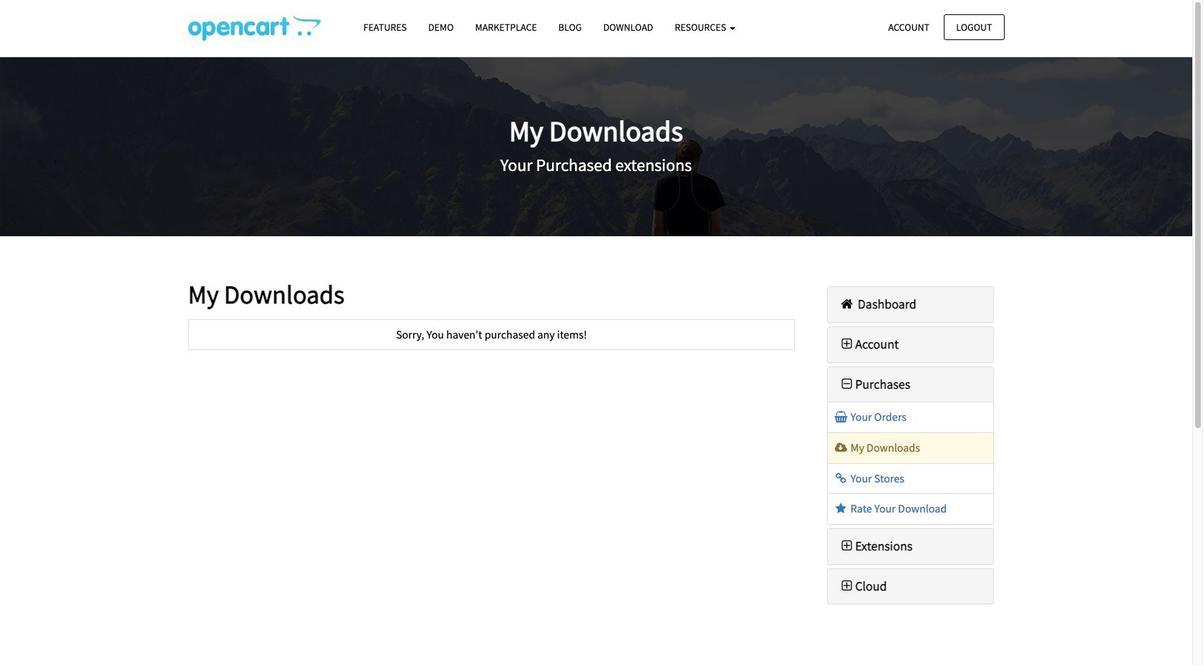 Task type: describe. For each thing, give the bounding box(es) containing it.
1 plus square o image from the top
[[839, 338, 855, 351]]

cloud download image
[[834, 442, 849, 453]]

opencart - downloads image
[[188, 15, 321, 41]]

link image
[[834, 472, 849, 484]]

minus square o image
[[839, 378, 855, 391]]

home image
[[839, 298, 855, 311]]



Task type: locate. For each thing, give the bounding box(es) containing it.
plus square o image up minus square o image
[[839, 338, 855, 351]]

plus square o image
[[839, 338, 855, 351], [839, 580, 855, 593]]

plus square o image
[[839, 540, 855, 553]]

star image
[[834, 503, 849, 514]]

1 vertical spatial plus square o image
[[839, 580, 855, 593]]

2 plus square o image from the top
[[839, 580, 855, 593]]

plus square o image down plus square o icon
[[839, 580, 855, 593]]

shopping basket image
[[834, 411, 849, 423]]

0 vertical spatial plus square o image
[[839, 338, 855, 351]]



Task type: vqa. For each thing, say whether or not it's contained in the screenshot.
Cloud Download image
yes



